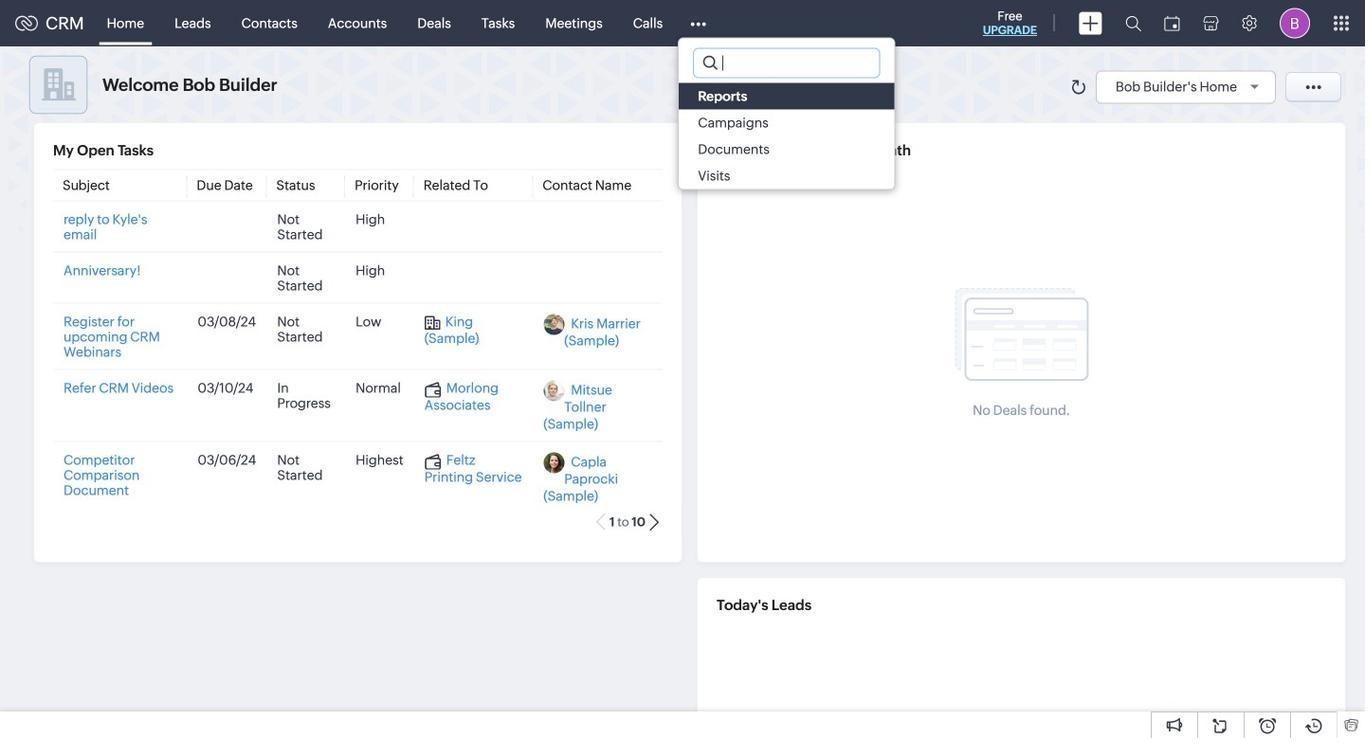 Task type: vqa. For each thing, say whether or not it's contained in the screenshot.
field
no



Task type: locate. For each thing, give the bounding box(es) containing it.
list box
[[679, 83, 895, 189]]

profile image
[[1280, 8, 1311, 38]]

Search Modules text field
[[694, 49, 880, 77]]

create menu element
[[1068, 0, 1114, 46]]

search element
[[1114, 0, 1153, 46]]

profile element
[[1269, 0, 1322, 46]]

search image
[[1126, 15, 1142, 31]]



Task type: describe. For each thing, give the bounding box(es) containing it.
reports option
[[679, 83, 895, 110]]

Other Modules field
[[678, 8, 719, 38]]

logo image
[[15, 16, 38, 31]]

calendar image
[[1165, 16, 1181, 31]]

create menu image
[[1079, 12, 1103, 35]]



